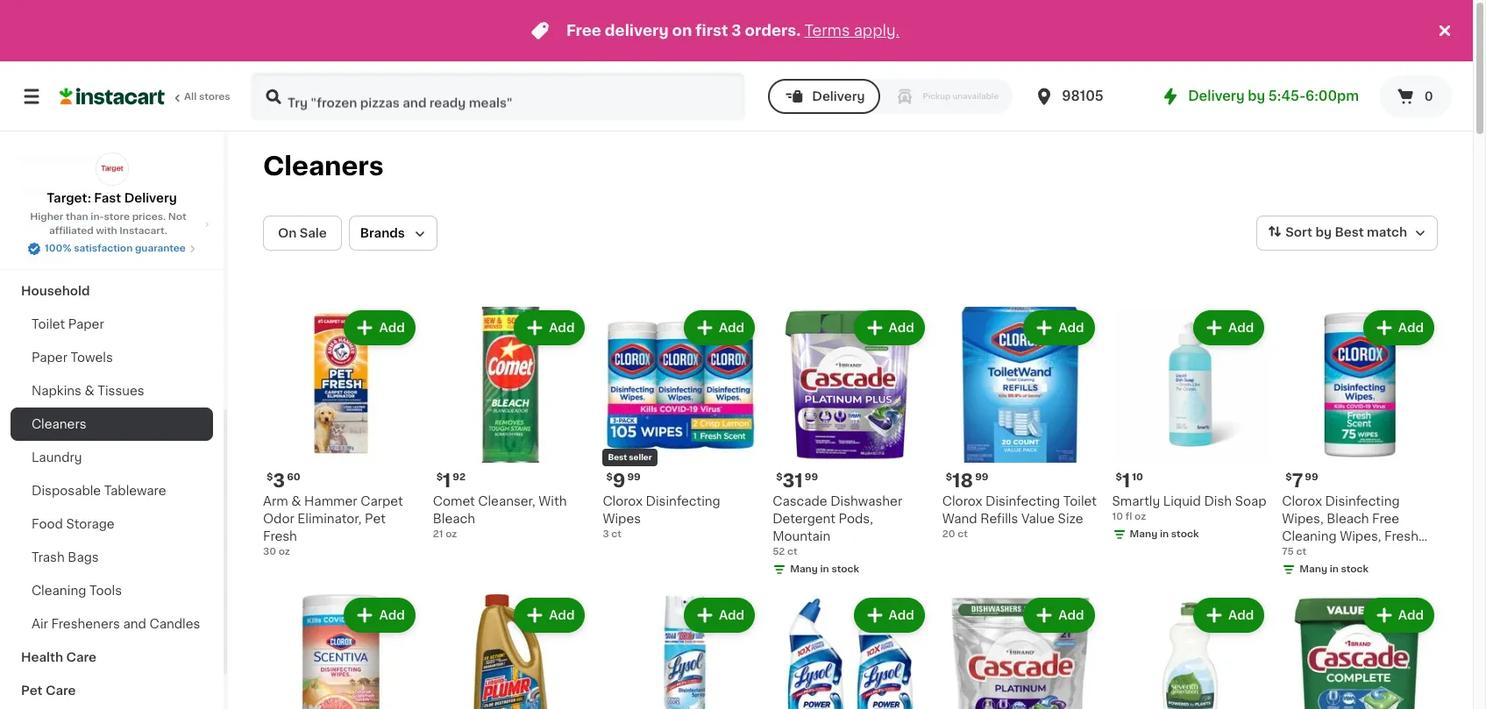 Task type: vqa. For each thing, say whether or not it's contained in the screenshot.


Task type: describe. For each thing, give the bounding box(es) containing it.
sports drinks
[[21, 218, 107, 231]]

many in stock for 31
[[790, 564, 859, 574]]

drinks
[[66, 218, 107, 231]]

cleanser,
[[478, 495, 536, 507]]

10 inside $ 1 10
[[1132, 472, 1143, 482]]

apply.
[[854, 24, 900, 38]]

not
[[168, 212, 187, 222]]

toilet inside toilet paper link
[[32, 318, 65, 331]]

many for 31
[[790, 564, 818, 574]]

soda
[[21, 152, 53, 164]]

$ 1 92
[[436, 472, 466, 490]]

ct inside cascade dishwasher detergent pods, mountain 52 ct
[[787, 547, 798, 557]]

10 inside smartly liquid dish soap 10 fl oz
[[1112, 512, 1123, 521]]

$ for $ 7 99
[[1286, 472, 1292, 482]]

100%
[[45, 244, 71, 253]]

brands
[[360, 227, 405, 239]]

7
[[1292, 472, 1303, 490]]

1 horizontal spatial wipes,
[[1340, 530, 1381, 543]]

air fresheners and candles link
[[11, 608, 213, 641]]

stock for 7
[[1341, 564, 1369, 574]]

smartly liquid dish soap 10 fl oz
[[1112, 495, 1267, 521]]

ct inside 'clorox disinfecting wipes 3 ct'
[[611, 529, 622, 539]]

on
[[672, 24, 692, 38]]

stock for 31
[[832, 564, 859, 574]]

paper towels
[[32, 352, 113, 364]]

100% satisfaction guarantee button
[[27, 239, 196, 256]]

sort
[[1286, 226, 1313, 239]]

0 horizontal spatial delivery
[[124, 192, 177, 204]]

$ 7 99
[[1286, 472, 1318, 490]]

cleaning tools
[[32, 585, 122, 597]]

health
[[21, 652, 63, 664]]

on
[[278, 227, 297, 239]]

99 for 18
[[975, 472, 989, 482]]

product group containing 7
[[1282, 307, 1438, 580]]

satisfaction
[[74, 244, 133, 253]]

$ for $ 9 99
[[606, 472, 613, 482]]

21
[[433, 529, 443, 539]]

value
[[1021, 513, 1055, 525]]

fast
[[94, 192, 121, 204]]

toilet inside clorox disinfecting toilet wand refills value size 20 ct
[[1063, 495, 1097, 507]]

care for health care
[[66, 652, 96, 664]]

candles
[[149, 618, 200, 630]]

3 inside 'clorox disinfecting wipes 3 ct'
[[603, 529, 609, 539]]

detergent
[[773, 513, 836, 525]]

oz inside arm & hammer carpet odor eliminator, pet fresh 30 oz
[[279, 547, 290, 557]]

many for 7
[[1300, 564, 1328, 574]]

wand
[[942, 513, 977, 525]]

& for arm
[[291, 495, 301, 507]]

dishwasher
[[831, 495, 902, 507]]

in for 31
[[820, 564, 829, 574]]

9
[[613, 472, 626, 490]]

pantry link
[[11, 241, 213, 274]]

best for best seller
[[608, 453, 627, 461]]

by for sort
[[1316, 226, 1332, 239]]

seller
[[629, 453, 652, 461]]

many in stock for 7
[[1300, 564, 1369, 574]]

20
[[942, 529, 955, 539]]

juice link
[[11, 108, 213, 141]]

liquid
[[1163, 495, 1201, 507]]

stock for 1
[[1171, 529, 1199, 539]]

in for 1
[[1160, 529, 1169, 539]]

delivery button
[[768, 79, 881, 114]]

bleach for cleaning
[[1327, 513, 1369, 525]]

trash bags link
[[11, 541, 213, 574]]

delivery for delivery
[[812, 90, 865, 103]]

orders.
[[745, 24, 801, 38]]

product group containing 18
[[942, 307, 1098, 542]]

clorox disinfecting wipes, bleach free cleaning wipes, fresh scent
[[1282, 495, 1419, 560]]

pantry
[[21, 252, 63, 264]]

by for delivery
[[1248, 89, 1265, 103]]

on sale
[[278, 227, 327, 239]]

99 for 7
[[1305, 472, 1318, 482]]

household
[[21, 285, 90, 297]]

eliminator,
[[298, 513, 362, 525]]

$ for $ 31 99
[[776, 472, 783, 482]]

ct inside clorox disinfecting toilet wand refills value size 20 ct
[[958, 529, 968, 539]]

bags
[[68, 552, 99, 564]]

cleaning inside the clorox disinfecting wipes, bleach free cleaning wipes, fresh scent
[[1282, 530, 1337, 543]]

trash bags
[[32, 552, 99, 564]]

air
[[32, 618, 48, 630]]

arm & hammer carpet odor eliminator, pet fresh 30 oz
[[263, 495, 403, 557]]

comet
[[433, 495, 475, 507]]

delivery by 5:45-6:00pm
[[1188, 89, 1359, 103]]

terms
[[804, 24, 850, 38]]

& for coffee
[[68, 185, 78, 197]]

1 vertical spatial cleaners
[[32, 418, 86, 431]]

100% satisfaction guarantee
[[45, 244, 186, 253]]

ct right 75
[[1296, 547, 1307, 557]]

99 for 9
[[627, 472, 641, 482]]

higher
[[30, 212, 63, 222]]

clorox disinfecting toilet wand refills value size 20 ct
[[942, 495, 1097, 539]]

clorox for 9
[[603, 495, 643, 507]]

product group containing 31
[[773, 307, 928, 580]]

prices.
[[132, 212, 166, 222]]

best seller
[[608, 453, 652, 461]]

clorox disinfecting wipes 3 ct
[[603, 495, 721, 539]]

3 inside limited time offer region
[[732, 24, 741, 38]]

clorox inside the clorox disinfecting wipes, bleach free cleaning wipes, fresh scent
[[1282, 495, 1322, 507]]

sale
[[300, 227, 327, 239]]

98105 button
[[1034, 72, 1139, 121]]

with
[[96, 226, 117, 236]]

target:
[[47, 192, 91, 204]]

storage
[[66, 518, 115, 531]]

coffee
[[21, 185, 65, 197]]

refills
[[981, 513, 1018, 525]]

disinfecting for 18
[[986, 495, 1060, 507]]

$ for $ 1 10
[[1116, 472, 1122, 482]]

arm
[[263, 495, 288, 507]]

1 horizontal spatial paper
[[68, 318, 104, 331]]

fl
[[1126, 512, 1132, 521]]

1 vertical spatial cleaning
[[32, 585, 86, 597]]

free delivery on first 3 orders. terms apply.
[[566, 24, 900, 38]]

coffee & tea link
[[11, 174, 213, 208]]

31
[[783, 471, 803, 490]]

Search field
[[253, 74, 744, 119]]

hammer
[[304, 495, 357, 507]]

oz inside smartly liquid dish soap 10 fl oz
[[1135, 512, 1146, 521]]

in-
[[91, 212, 104, 222]]

0 horizontal spatial paper
[[32, 352, 67, 364]]

instacart logo image
[[60, 86, 165, 107]]

sort by
[[1286, 226, 1332, 239]]

terms apply. link
[[804, 24, 900, 38]]

tea
[[81, 185, 103, 197]]

first
[[696, 24, 728, 38]]



Task type: locate. For each thing, give the bounding box(es) containing it.
0 vertical spatial by
[[1248, 89, 1265, 103]]

best match
[[1335, 226, 1407, 239]]

1 horizontal spatial toilet
[[1063, 495, 1097, 507]]

many down mountain
[[790, 564, 818, 574]]

cascade dishwasher detergent pods, mountain 52 ct
[[773, 495, 902, 557]]

75 ct
[[1282, 547, 1307, 557]]

0 horizontal spatial bleach
[[433, 513, 475, 525]]

all stores
[[184, 92, 230, 102]]

1 99 from the left
[[805, 472, 818, 482]]

stock down cascade dishwasher detergent pods, mountain 52 ct
[[832, 564, 859, 574]]

2 bleach from the left
[[1327, 513, 1369, 525]]

2 horizontal spatial many
[[1300, 564, 1328, 574]]

free inside the clorox disinfecting wipes, bleach free cleaning wipes, fresh scent
[[1372, 513, 1400, 525]]

cleaners up sale
[[263, 153, 384, 179]]

smartly
[[1112, 495, 1160, 507]]

1 bleach from the left
[[433, 513, 475, 525]]

1 $ from the left
[[267, 472, 273, 482]]

paper
[[68, 318, 104, 331], [32, 352, 67, 364]]

2 horizontal spatial delivery
[[1188, 89, 1245, 103]]

disinfecting inside the clorox disinfecting wipes, bleach free cleaning wipes, fresh scent
[[1325, 495, 1400, 507]]

&
[[56, 152, 67, 164], [68, 185, 78, 197], [85, 385, 94, 397], [291, 495, 301, 507]]

99 right 31
[[805, 472, 818, 482]]

instacart.
[[120, 226, 167, 236]]

0 horizontal spatial in
[[820, 564, 829, 574]]

coffee & tea
[[21, 185, 103, 197]]

fresh inside the clorox disinfecting wipes, bleach free cleaning wipes, fresh scent
[[1385, 530, 1419, 543]]

0 vertical spatial 3
[[732, 24, 741, 38]]

delivery
[[605, 24, 669, 38]]

disposable tableware link
[[11, 474, 213, 508]]

2 horizontal spatial oz
[[1135, 512, 1146, 521]]

1 horizontal spatial cleaning
[[1282, 530, 1337, 543]]

1 vertical spatial 10
[[1112, 512, 1123, 521]]

1 horizontal spatial best
[[1335, 226, 1364, 239]]

mountain
[[773, 530, 831, 543]]

$ inside $ 1 10
[[1116, 472, 1122, 482]]

1 horizontal spatial 1
[[1122, 472, 1130, 490]]

$ for $ 1 92
[[436, 472, 443, 482]]

toilet down 'household'
[[32, 318, 65, 331]]

0 horizontal spatial stock
[[832, 564, 859, 574]]

$ inside $ 1 92
[[436, 472, 443, 482]]

free inside limited time offer region
[[566, 24, 601, 38]]

$ for $ 3 60
[[267, 472, 273, 482]]

on sale button
[[263, 216, 342, 251]]

oz right 30
[[279, 547, 290, 557]]

0 horizontal spatial disinfecting
[[646, 495, 721, 507]]

1 horizontal spatial disinfecting
[[986, 495, 1060, 507]]

2 disinfecting from the left
[[986, 495, 1060, 507]]

care down the fresheners
[[66, 652, 96, 664]]

3 left 60 at the bottom left
[[273, 471, 285, 490]]

1 horizontal spatial stock
[[1171, 529, 1199, 539]]

$ inside $ 3 60
[[267, 472, 273, 482]]

3 clorox from the left
[[1282, 495, 1322, 507]]

ct right 52
[[787, 547, 798, 557]]

2 horizontal spatial stock
[[1341, 564, 1369, 574]]

1 clorox from the left
[[603, 495, 643, 507]]

5 $ from the left
[[946, 472, 952, 482]]

99 right 7
[[1305, 472, 1318, 482]]

1 for comet cleanser, with bleach
[[443, 472, 451, 490]]

disinfecting
[[646, 495, 721, 507], [986, 495, 1060, 507], [1325, 495, 1400, 507]]

delivery for delivery by 5:45-6:00pm
[[1188, 89, 1245, 103]]

$ up wand
[[946, 472, 952, 482]]

& inside arm & hammer carpet odor eliminator, pet fresh 30 oz
[[291, 495, 301, 507]]

scent
[[1282, 548, 1318, 560]]

30
[[263, 547, 276, 557]]

product group containing 9
[[603, 307, 759, 542]]

1 horizontal spatial free
[[1372, 513, 1400, 525]]

by left the 5:45-
[[1248, 89, 1265, 103]]

1 vertical spatial by
[[1316, 226, 1332, 239]]

$ up the smartly
[[1116, 472, 1122, 482]]

1
[[443, 472, 451, 490], [1122, 472, 1130, 490]]

bleach inside 'comet cleanser, with bleach 21 oz'
[[433, 513, 475, 525]]

1 1 from the left
[[443, 472, 451, 490]]

0 horizontal spatial oz
[[279, 547, 290, 557]]

disinfecting inside clorox disinfecting toilet wand refills value size 20 ct
[[986, 495, 1060, 507]]

$ inside '$ 18 99'
[[946, 472, 952, 482]]

fresh for odor
[[263, 530, 297, 543]]

0 horizontal spatial pet
[[21, 685, 43, 697]]

disinfecting for 9
[[646, 495, 721, 507]]

0 vertical spatial cleaners
[[263, 153, 384, 179]]

paper up the napkins
[[32, 352, 67, 364]]

1 horizontal spatial many in stock
[[1130, 529, 1199, 539]]

$ inside $ 7 99
[[1286, 472, 1292, 482]]

2 horizontal spatial in
[[1330, 564, 1339, 574]]

paper up 'towels'
[[68, 318, 104, 331]]

many down scent
[[1300, 564, 1328, 574]]

1 vertical spatial paper
[[32, 352, 67, 364]]

0 vertical spatial oz
[[1135, 512, 1146, 521]]

best for best match
[[1335, 226, 1364, 239]]

1 horizontal spatial clorox
[[942, 495, 982, 507]]

delivery by 5:45-6:00pm link
[[1160, 86, 1359, 107]]

99 right 9
[[627, 472, 641, 482]]

2 vertical spatial oz
[[279, 547, 290, 557]]

$ 9 99
[[606, 472, 641, 490]]

service type group
[[768, 79, 1013, 114]]

many in stock down scent
[[1300, 564, 1369, 574]]

2 99 from the left
[[627, 472, 641, 482]]

1 for smartly liquid dish soap
[[1122, 472, 1130, 490]]

comet cleanser, with bleach 21 oz
[[433, 495, 567, 539]]

cleaning up scent
[[1282, 530, 1337, 543]]

target: fast delivery link
[[47, 153, 177, 207]]

in for 7
[[1330, 564, 1339, 574]]

0 horizontal spatial clorox
[[603, 495, 643, 507]]

add
[[379, 322, 405, 334], [549, 322, 575, 334], [719, 322, 745, 334], [889, 322, 914, 334], [1059, 322, 1084, 334], [1229, 322, 1254, 334], [1398, 322, 1424, 334], [379, 609, 405, 621], [549, 609, 575, 621], [719, 609, 745, 621], [889, 609, 914, 621], [1059, 609, 1084, 621], [1229, 609, 1254, 621], [1398, 609, 1424, 621]]

1 horizontal spatial pet
[[365, 513, 386, 525]]

care inside 'link'
[[66, 652, 96, 664]]

2 horizontal spatial many in stock
[[1300, 564, 1369, 574]]

clorox down $ 7 99
[[1282, 495, 1322, 507]]

0 vertical spatial care
[[66, 652, 96, 664]]

2 horizontal spatial disinfecting
[[1325, 495, 1400, 507]]

1 horizontal spatial by
[[1316, 226, 1332, 239]]

pet
[[365, 513, 386, 525], [21, 685, 43, 697]]

pet down 'health'
[[21, 685, 43, 697]]

0
[[1425, 90, 1433, 103]]

0 vertical spatial pet
[[365, 513, 386, 525]]

1 vertical spatial oz
[[446, 529, 457, 539]]

$ 18 99
[[946, 472, 989, 490]]

$ 31 99
[[776, 471, 818, 490]]

Best match Sort by field
[[1257, 216, 1438, 251]]

target: fast delivery logo image
[[95, 153, 128, 186]]

52
[[773, 547, 785, 557]]

$ inside '$ 9 99'
[[606, 472, 613, 482]]

0 horizontal spatial by
[[1248, 89, 1265, 103]]

0 horizontal spatial toilet
[[32, 318, 65, 331]]

by right sort
[[1316, 226, 1332, 239]]

& for soda
[[56, 152, 67, 164]]

sports drinks link
[[11, 208, 213, 241]]

in down the clorox disinfecting wipes, bleach free cleaning wipes, fresh scent
[[1330, 564, 1339, 574]]

bleach inside the clorox disinfecting wipes, bleach free cleaning wipes, fresh scent
[[1327, 513, 1369, 525]]

napkins & tissues link
[[11, 374, 213, 408]]

99 inside '$ 9 99'
[[627, 472, 641, 482]]

target: fast delivery
[[47, 192, 177, 204]]

0 horizontal spatial 1
[[443, 472, 451, 490]]

product group
[[263, 307, 419, 559], [433, 307, 589, 542], [603, 307, 759, 542], [773, 307, 928, 580], [942, 307, 1098, 542], [1112, 307, 1268, 545], [1282, 307, 1438, 580], [263, 594, 419, 709], [433, 594, 589, 709], [603, 594, 759, 709], [773, 594, 928, 709], [942, 594, 1098, 709], [1112, 594, 1268, 709], [1282, 594, 1438, 709]]

food
[[32, 518, 63, 531]]

10 up the smartly
[[1132, 472, 1143, 482]]

food storage
[[32, 518, 115, 531]]

0 horizontal spatial cleaning
[[32, 585, 86, 597]]

1 vertical spatial 3
[[273, 471, 285, 490]]

2 $ from the left
[[776, 472, 783, 482]]

1 horizontal spatial delivery
[[812, 90, 865, 103]]

ct right 20
[[958, 529, 968, 539]]

1 horizontal spatial many
[[1130, 529, 1158, 539]]

match
[[1367, 226, 1407, 239]]

7 $ from the left
[[1286, 472, 1292, 482]]

None search field
[[251, 72, 746, 121]]

1 horizontal spatial fresh
[[1385, 530, 1419, 543]]

2 horizontal spatial clorox
[[1282, 495, 1322, 507]]

stock down the clorox disinfecting wipes, bleach free cleaning wipes, fresh scent
[[1341, 564, 1369, 574]]

$ left 92
[[436, 472, 443, 482]]

10 left fl
[[1112, 512, 1123, 521]]

0 vertical spatial 10
[[1132, 472, 1143, 482]]

with
[[539, 495, 567, 507]]

3 disinfecting from the left
[[1325, 495, 1400, 507]]

health care link
[[11, 641, 213, 674]]

care for pet care
[[46, 685, 76, 697]]

$ inside $ 31 99
[[776, 472, 783, 482]]

0 vertical spatial wipes,
[[1282, 513, 1324, 525]]

3 down wipes in the left of the page
[[603, 529, 609, 539]]

all stores link
[[60, 72, 231, 121]]

1 horizontal spatial cleaners
[[263, 153, 384, 179]]

clorox up wand
[[942, 495, 982, 507]]

fresh for free
[[1385, 530, 1419, 543]]

0 horizontal spatial wipes,
[[1282, 513, 1324, 525]]

0 vertical spatial paper
[[68, 318, 104, 331]]

guarantee
[[135, 244, 186, 253]]

delivery left the 5:45-
[[1188, 89, 1245, 103]]

0 horizontal spatial cleaners
[[32, 418, 86, 431]]

odor
[[263, 513, 294, 525]]

0 vertical spatial cleaning
[[1282, 530, 1337, 543]]

2 horizontal spatial 3
[[732, 24, 741, 38]]

1 vertical spatial care
[[46, 685, 76, 697]]

paper towels link
[[11, 341, 213, 374]]

delivery down terms
[[812, 90, 865, 103]]

by
[[1248, 89, 1265, 103], [1316, 226, 1332, 239]]

pods,
[[839, 513, 873, 525]]

clorox
[[603, 495, 643, 507], [942, 495, 982, 507], [1282, 495, 1322, 507]]

& inside "link"
[[68, 185, 78, 197]]

napkins & tissues
[[32, 385, 144, 397]]

1 vertical spatial pet
[[21, 685, 43, 697]]

stock down smartly liquid dish soap 10 fl oz
[[1171, 529, 1199, 539]]

best left 'match'
[[1335, 226, 1364, 239]]

0 horizontal spatial 3
[[273, 471, 285, 490]]

2 fresh from the left
[[1385, 530, 1419, 543]]

4 99 from the left
[[1305, 472, 1318, 482]]

dish
[[1204, 495, 1232, 507]]

0 horizontal spatial 10
[[1112, 512, 1123, 521]]

1 horizontal spatial 10
[[1132, 472, 1143, 482]]

75
[[1282, 547, 1294, 557]]

disposable
[[32, 485, 101, 497]]

2 1 from the left
[[1122, 472, 1130, 490]]

clorox for 18
[[942, 495, 982, 507]]

0 vertical spatial best
[[1335, 226, 1364, 239]]

tools
[[89, 585, 122, 597]]

0 horizontal spatial many
[[790, 564, 818, 574]]

0 horizontal spatial fresh
[[263, 530, 297, 543]]

oz inside 'comet cleanser, with bleach 21 oz'
[[446, 529, 457, 539]]

best inside field
[[1335, 226, 1364, 239]]

2 vertical spatial 3
[[603, 529, 609, 539]]

1 vertical spatial best
[[608, 453, 627, 461]]

99 right 18
[[975, 472, 989, 482]]

1 horizontal spatial oz
[[446, 529, 457, 539]]

cleaning tools link
[[11, 574, 213, 608]]

0 horizontal spatial best
[[608, 453, 627, 461]]

& left tissues at the bottom left of the page
[[85, 385, 94, 397]]

3 right first
[[732, 24, 741, 38]]

clorox up wipes in the left of the page
[[603, 495, 643, 507]]

$ up 75
[[1286, 472, 1292, 482]]

pet down "carpet"
[[365, 513, 386, 525]]

soap
[[1235, 495, 1267, 507]]

0 horizontal spatial many in stock
[[790, 564, 859, 574]]

clorox inside 'clorox disinfecting wipes 3 ct'
[[603, 495, 643, 507]]

water
[[70, 152, 107, 164]]

free
[[566, 24, 601, 38], [1372, 513, 1400, 525]]

1 horizontal spatial in
[[1160, 529, 1169, 539]]

juice
[[21, 118, 56, 131]]

& right arm
[[291, 495, 301, 507]]

1 left 92
[[443, 472, 451, 490]]

1 disinfecting from the left
[[646, 495, 721, 507]]

1 horizontal spatial bleach
[[1327, 513, 1369, 525]]

1 up the smartly
[[1122, 472, 1130, 490]]

1 vertical spatial wipes,
[[1340, 530, 1381, 543]]

many in stock for 1
[[1130, 529, 1199, 539]]

care down health care
[[46, 685, 76, 697]]

limited time offer region
[[0, 0, 1435, 61]]

99 for 31
[[805, 472, 818, 482]]

and
[[123, 618, 146, 630]]

product group containing 3
[[263, 307, 419, 559]]

in down mountain
[[820, 564, 829, 574]]

clorox inside clorox disinfecting toilet wand refills value size 20 ct
[[942, 495, 982, 507]]

3 99 from the left
[[975, 472, 989, 482]]

many down fl
[[1130, 529, 1158, 539]]

bleach for oz
[[433, 513, 475, 525]]

pet care link
[[11, 674, 213, 708]]

pet inside arm & hammer carpet odor eliminator, pet fresh 30 oz
[[365, 513, 386, 525]]

$ 3 60
[[267, 471, 301, 490]]

trash
[[32, 552, 65, 564]]

ct down wipes in the left of the page
[[611, 529, 622, 539]]

oz right fl
[[1135, 512, 1146, 521]]

by inside field
[[1316, 226, 1332, 239]]

fresheners
[[51, 618, 120, 630]]

0 horizontal spatial free
[[566, 24, 601, 38]]

disinfecting inside 'clorox disinfecting wipes 3 ct'
[[646, 495, 721, 507]]

98105
[[1062, 89, 1104, 103]]

fresh inside arm & hammer carpet odor eliminator, pet fresh 30 oz
[[263, 530, 297, 543]]

higher than in-store prices. not affiliated with instacart.
[[30, 212, 187, 236]]

1 fresh from the left
[[263, 530, 297, 543]]

fresh
[[263, 530, 297, 543], [1385, 530, 1419, 543]]

ct
[[611, 529, 622, 539], [958, 529, 968, 539], [787, 547, 798, 557], [1296, 547, 1307, 557]]

60
[[287, 472, 301, 482]]

in down smartly liquid dish soap 10 fl oz
[[1160, 529, 1169, 539]]

0 vertical spatial free
[[566, 24, 601, 38]]

& right soda
[[56, 152, 67, 164]]

health care
[[21, 652, 96, 664]]

99 inside '$ 18 99'
[[975, 472, 989, 482]]

& for napkins
[[85, 385, 94, 397]]

4 $ from the left
[[606, 472, 613, 482]]

2 clorox from the left
[[942, 495, 982, 507]]

99 inside $ 7 99
[[1305, 472, 1318, 482]]

toilet paper link
[[11, 308, 213, 341]]

cleaners up laundry
[[32, 418, 86, 431]]

oz right 21
[[446, 529, 457, 539]]

99 inside $ 31 99
[[805, 472, 818, 482]]

many in stock down smartly liquid dish soap 10 fl oz
[[1130, 529, 1199, 539]]

stores
[[199, 92, 230, 102]]

1 vertical spatial free
[[1372, 513, 1400, 525]]

delivery inside button
[[812, 90, 865, 103]]

toilet
[[32, 318, 65, 331], [1063, 495, 1097, 507]]

store
[[104, 212, 130, 222]]

3 $ from the left
[[436, 472, 443, 482]]

affiliated
[[49, 226, 94, 236]]

tableware
[[104, 485, 166, 497]]

delivery up prices.
[[124, 192, 177, 204]]

$ for $ 18 99
[[946, 472, 952, 482]]

than
[[66, 212, 88, 222]]

soda & water link
[[11, 141, 213, 174]]

1 vertical spatial toilet
[[1063, 495, 1097, 507]]

best inside product group
[[608, 453, 627, 461]]

cleaning down trash bags
[[32, 585, 86, 597]]

toilet up size
[[1063, 495, 1097, 507]]

1 horizontal spatial 3
[[603, 529, 609, 539]]

6 $ from the left
[[1116, 472, 1122, 482]]

many for 1
[[1130, 529, 1158, 539]]

$ down best seller
[[606, 472, 613, 482]]

0 vertical spatial toilet
[[32, 318, 65, 331]]

$ up cascade
[[776, 472, 783, 482]]

& left tea
[[68, 185, 78, 197]]

many in stock down mountain
[[790, 564, 859, 574]]

delivery
[[1188, 89, 1245, 103], [812, 90, 865, 103], [124, 192, 177, 204]]

$ left 60 at the bottom left
[[267, 472, 273, 482]]

best left seller
[[608, 453, 627, 461]]

cascade
[[773, 495, 827, 507]]



